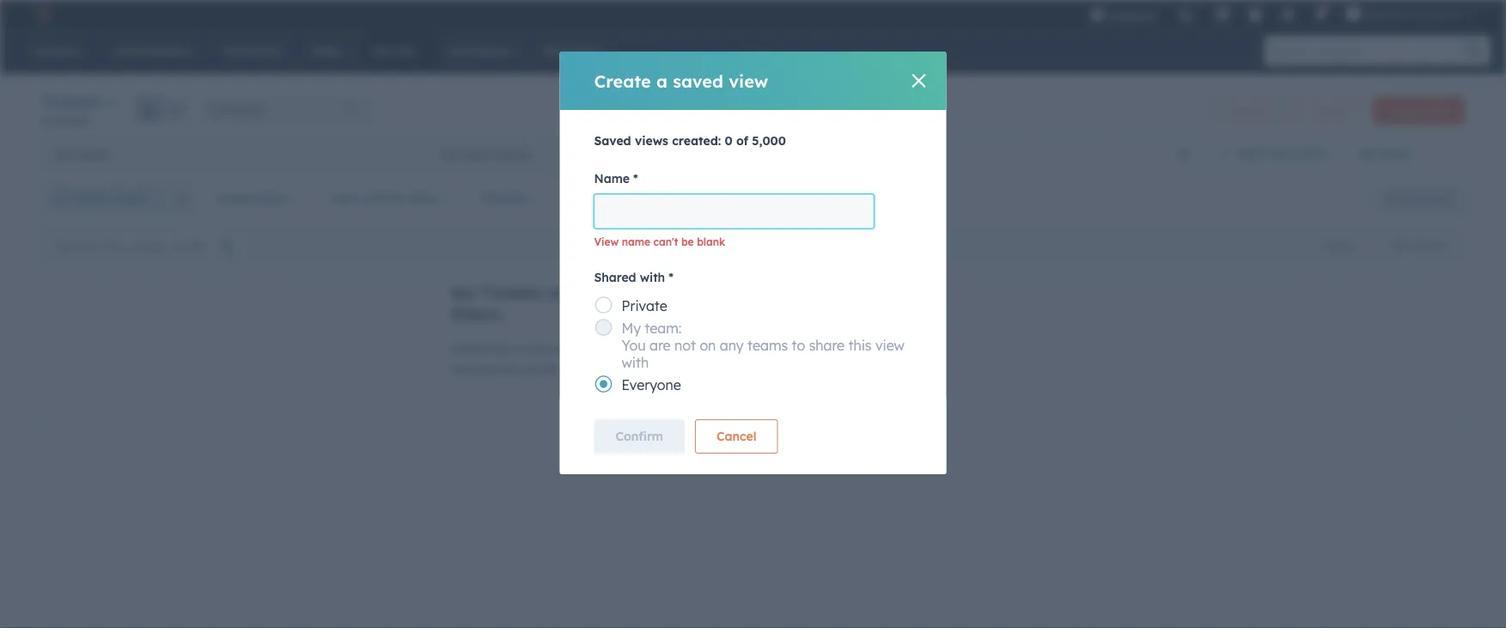 Task type: describe. For each thing, give the bounding box(es) containing it.
tickets banner
[[41, 89, 1466, 137]]

expecting
[[451, 341, 508, 356]]

notifications image
[[1314, 8, 1329, 23]]

Search ID, name, or description search field
[[46, 230, 248, 261]]

filters
[[653, 191, 688, 206]]

filters.
[[451, 303, 505, 325]]

views for all
[[1379, 146, 1412, 161]]

seconds
[[475, 362, 521, 377]]

save view
[[1402, 192, 1451, 205]]

create for create a saved view
[[594, 70, 651, 92]]

name
[[622, 235, 651, 248]]

(3/5)
[[1297, 146, 1327, 161]]

clear all button
[[719, 181, 792, 216]]

search image
[[1467, 43, 1483, 58]]

name element
[[594, 193, 912, 230]]

cancel
[[717, 429, 757, 444]]

saved views created: 0 of 5,000
[[594, 133, 786, 148]]

as
[[525, 362, 538, 377]]

view name can't be blank
[[594, 235, 725, 248]]

confirm button
[[594, 419, 685, 454]]

any
[[720, 337, 744, 354]]

2 tickets from the left
[[494, 147, 531, 162]]

in
[[680, 341, 690, 356]]

team:
[[645, 320, 682, 337]]

pipelines
[[222, 103, 265, 116]]

save view button
[[1372, 185, 1466, 212]]

hubspot image
[[31, 3, 52, 24]]

expecting to see new tickets? try again in a few seconds as the system catches up.
[[451, 341, 701, 377]]

apoptosis studios
[[1365, 6, 1460, 21]]

help image
[[1248, 8, 1264, 23]]

last activity date
[[332, 191, 437, 206]]

(1) inside popup button
[[52, 191, 68, 206]]

teams
[[748, 337, 788, 354]]

confirm
[[616, 429, 664, 444]]

help button
[[1241, 0, 1271, 28]]

2 date from the left
[[410, 191, 437, 206]]

5,000
[[752, 133, 786, 148]]

the inside 'no tickets match the current filters.'
[[607, 282, 635, 303]]

clear all
[[730, 191, 780, 206]]

a inside expecting to see new tickets? try again in a few seconds as the system catches up.
[[693, 341, 701, 356]]

tickets button
[[41, 89, 118, 114]]

shared with *
[[594, 270, 674, 285]]

share
[[809, 337, 845, 354]]

up.
[[654, 362, 671, 377]]

again
[[644, 341, 677, 356]]

*
[[669, 270, 674, 285]]

create a saved view
[[594, 70, 769, 92]]

clear
[[730, 191, 762, 206]]

marketplaces button
[[1205, 0, 1241, 28]]

shared with * element
[[594, 291, 912, 398]]

you
[[622, 337, 646, 354]]

priority button
[[471, 181, 550, 216]]

(1) ticket owner button
[[41, 181, 172, 216]]

views for saved
[[635, 133, 669, 148]]

private
[[622, 297, 668, 315]]

tickets inside tickets popup button
[[41, 91, 102, 113]]

last
[[332, 191, 357, 206]]

view
[[594, 235, 619, 248]]

with inside my team: you are not on any teams to share this view with
[[622, 354, 649, 371]]

1 date from the left
[[260, 191, 287, 206]]

create ticket
[[1389, 104, 1451, 117]]

tickets?
[[575, 341, 620, 356]]

all for all tickets
[[55, 147, 69, 162]]

create for create ticket
[[1389, 104, 1421, 117]]

all tickets button
[[41, 137, 428, 171]]

advanced filters (1)
[[590, 191, 707, 206]]

0 records
[[41, 114, 90, 127]]

my open tickets
[[441, 147, 531, 162]]

close image
[[912, 74, 926, 88]]

calling icon button
[[1172, 2, 1201, 27]]

next
[[703, 435, 732, 450]]

settings image
[[1281, 8, 1296, 23]]

(1) ticket owner
[[52, 191, 149, 206]]

priority
[[482, 191, 527, 206]]

notifications button
[[1307, 0, 1336, 28]]

view right saved
[[729, 70, 769, 92]]

apoptosis
[[1365, 6, 1418, 21]]

open
[[462, 147, 490, 162]]

pagination navigation
[[632, 431, 769, 454]]

all for all views
[[1360, 146, 1375, 161]]

save
[[1402, 192, 1426, 205]]

see
[[526, 341, 545, 356]]

activity
[[361, 191, 406, 206]]



Task type: locate. For each thing, give the bounding box(es) containing it.
0 horizontal spatial the
[[541, 362, 559, 377]]

no tickets match the current filters.
[[451, 282, 702, 325]]

calling icon image
[[1179, 9, 1194, 24]]

add view (3/5) button
[[1209, 137, 1349, 171]]

marketplaces image
[[1216, 8, 1231, 23]]

1 horizontal spatial the
[[607, 282, 635, 303]]

(1)
[[52, 191, 68, 206], [692, 191, 707, 206]]

hubspot link
[[21, 3, 64, 24]]

views up save
[[1379, 146, 1412, 161]]

catches
[[606, 362, 650, 377]]

shared
[[594, 270, 637, 285]]

edit columns button
[[1377, 234, 1461, 257]]

views inside 'link'
[[1379, 146, 1412, 161]]

export button
[[1312, 234, 1366, 257]]

all inside 'link'
[[1360, 146, 1375, 161]]

all left pipelines
[[208, 103, 219, 116]]

view right the this
[[876, 337, 905, 354]]

my open tickets button
[[428, 137, 815, 171]]

page
[[821, 435, 852, 450]]

0 horizontal spatial my
[[441, 147, 458, 162]]

blank
[[697, 235, 725, 248]]

to inside my team: you are not on any teams to share this view with
[[792, 337, 806, 354]]

owner
[[112, 191, 149, 206]]

tara schultz image
[[1346, 6, 1362, 21]]

new
[[549, 341, 572, 356]]

my team: you are not on any teams to share this view with
[[622, 320, 905, 371]]

0 vertical spatial my
[[441, 147, 458, 162]]

create up saved
[[594, 70, 651, 92]]

advanced
[[590, 191, 650, 206]]

ticket
[[72, 191, 108, 206]]

to left see at the left of page
[[511, 341, 523, 356]]

all inside button
[[55, 147, 69, 162]]

0
[[41, 114, 48, 127], [725, 133, 733, 148]]

1 horizontal spatial date
[[410, 191, 437, 206]]

all inside popup button
[[208, 103, 219, 116]]

records
[[51, 114, 90, 127]]

menu
[[1080, 0, 1486, 34]]

import button
[[1300, 97, 1364, 124]]

no
[[451, 282, 476, 303]]

create date button
[[205, 181, 310, 216]]

edit
[[1388, 239, 1407, 252]]

(1) left ticket
[[52, 191, 68, 206]]

0 horizontal spatial (1)
[[52, 191, 68, 206]]

1 vertical spatial a
[[693, 341, 701, 356]]

with
[[640, 270, 665, 285], [622, 354, 649, 371]]

views right saved
[[635, 133, 669, 148]]

with left the *
[[640, 270, 665, 285]]

settings link
[[1271, 0, 1307, 28]]

a right in
[[693, 341, 701, 356]]

on
[[700, 337, 716, 354]]

1 vertical spatial my
[[622, 320, 641, 337]]

my inside my team: you are not on any teams to share this view with
[[622, 320, 641, 337]]

few
[[451, 362, 472, 377]]

tickets
[[72, 147, 109, 162], [494, 147, 531, 162]]

not
[[675, 337, 696, 354]]

all inside button
[[765, 191, 780, 206]]

0 horizontal spatial 0
[[41, 114, 48, 127]]

of
[[737, 133, 749, 148]]

my for my open tickets
[[441, 147, 458, 162]]

2 (1) from the left
[[692, 191, 707, 206]]

0 horizontal spatial tickets
[[72, 147, 109, 162]]

to left share
[[792, 337, 806, 354]]

all pipelines button
[[200, 96, 372, 123]]

import
[[1315, 104, 1349, 117]]

group inside the tickets banner
[[135, 96, 190, 123]]

0 horizontal spatial date
[[260, 191, 287, 206]]

system
[[563, 362, 603, 377]]

None text field
[[594, 194, 875, 229]]

add view (3/5)
[[1239, 146, 1327, 161]]

Search HubSpot search field
[[1265, 36, 1476, 65]]

tickets right the no
[[481, 282, 542, 303]]

my left open
[[441, 147, 458, 162]]

1 vertical spatial 0
[[725, 133, 733, 148]]

create inside button
[[1389, 104, 1421, 117]]

25 per page button
[[769, 425, 875, 460]]

saved
[[673, 70, 724, 92]]

view inside add view (3/5) popup button
[[1266, 146, 1294, 161]]

my up the try
[[622, 320, 641, 337]]

1 tickets from the left
[[72, 147, 109, 162]]

0 vertical spatial the
[[607, 282, 635, 303]]

columns
[[1410, 239, 1450, 252]]

views inside create a saved view dialog
[[635, 133, 669, 148]]

export
[[1323, 239, 1355, 252]]

0 vertical spatial 0
[[41, 114, 48, 127]]

0 inside the tickets banner
[[41, 114, 48, 127]]

1 horizontal spatial a
[[693, 341, 701, 356]]

upgrade
[[1109, 8, 1157, 22]]

25 per page
[[780, 435, 852, 450]]

0 horizontal spatial views
[[635, 133, 669, 148]]

1 horizontal spatial tickets
[[494, 147, 531, 162]]

my for my team: you are not on any teams to share this view with
[[622, 320, 641, 337]]

all down 0 records
[[55, 147, 69, 162]]

view inside save view button
[[1429, 192, 1451, 205]]

menu containing apoptosis studios
[[1080, 0, 1486, 34]]

0 left of
[[725, 133, 733, 148]]

add
[[1239, 146, 1262, 161]]

actions button
[[1214, 97, 1290, 124]]

25
[[780, 435, 794, 450]]

1 vertical spatial with
[[622, 354, 649, 371]]

0 vertical spatial with
[[640, 270, 665, 285]]

create
[[594, 70, 651, 92], [1389, 104, 1421, 117], [216, 191, 256, 206]]

prev button
[[632, 432, 697, 454]]

this
[[849, 337, 872, 354]]

tickets up records
[[41, 91, 102, 113]]

create inside dialog
[[594, 70, 651, 92]]

upgrade image
[[1090, 8, 1106, 23]]

0 vertical spatial create
[[594, 70, 651, 92]]

actions
[[1229, 104, 1265, 117]]

1 horizontal spatial 0
[[725, 133, 733, 148]]

1 (1) from the left
[[52, 191, 68, 206]]

0 vertical spatial a
[[657, 70, 668, 92]]

1 horizontal spatial to
[[792, 337, 806, 354]]

0 horizontal spatial tickets
[[41, 91, 102, 113]]

group
[[135, 96, 190, 123]]

view
[[729, 70, 769, 92], [1266, 146, 1294, 161], [1429, 192, 1451, 205], [876, 337, 905, 354]]

tickets down records
[[72, 147, 109, 162]]

0 vertical spatial tickets
[[41, 91, 102, 113]]

1 vertical spatial create
[[1389, 104, 1421, 117]]

0 horizontal spatial to
[[511, 341, 523, 356]]

search button
[[1459, 36, 1491, 65]]

1 horizontal spatial tickets
[[481, 282, 542, 303]]

create a saved view dialog
[[560, 52, 947, 474]]

prev
[[664, 435, 691, 450]]

(1) right the filters
[[692, 191, 707, 206]]

my inside button
[[441, 147, 458, 162]]

none text field inside the name element
[[594, 194, 875, 229]]

create date
[[216, 191, 287, 206]]

all right clear
[[765, 191, 780, 206]]

all views link
[[1349, 137, 1424, 171]]

(1) inside button
[[692, 191, 707, 206]]

0 left records
[[41, 114, 48, 127]]

last activity date button
[[320, 181, 460, 216]]

create inside popup button
[[216, 191, 256, 206]]

all tickets
[[55, 147, 109, 162]]

are
[[650, 337, 671, 354]]

apoptosis studios button
[[1336, 0, 1486, 28]]

all right (3/5)
[[1360, 146, 1375, 161]]

0 horizontal spatial create
[[216, 191, 256, 206]]

with left up.
[[622, 354, 649, 371]]

1 horizontal spatial create
[[594, 70, 651, 92]]

tickets
[[41, 91, 102, 113], [481, 282, 542, 303]]

cancel button
[[695, 419, 778, 454]]

everyone
[[622, 376, 681, 394]]

tickets inside 'no tickets match the current filters.'
[[481, 282, 542, 303]]

advanced filters (1) button
[[561, 181, 719, 216]]

1 horizontal spatial views
[[1379, 146, 1412, 161]]

edit columns
[[1388, 239, 1450, 252]]

saved
[[594, 133, 632, 148]]

ticket
[[1424, 104, 1451, 117]]

view right save
[[1429, 192, 1451, 205]]

to inside expecting to see new tickets? try again in a few seconds as the system catches up.
[[511, 341, 523, 356]]

a left saved
[[657, 70, 668, 92]]

created:
[[672, 133, 721, 148]]

all for all pipelines
[[208, 103, 219, 116]]

view right add
[[1266, 146, 1294, 161]]

date right activity
[[410, 191, 437, 206]]

a inside create a saved view dialog
[[657, 70, 668, 92]]

all
[[208, 103, 219, 116], [1360, 146, 1375, 161], [55, 147, 69, 162], [765, 191, 780, 206]]

date down all tickets button
[[260, 191, 287, 206]]

tickets right open
[[494, 147, 531, 162]]

can't
[[654, 235, 679, 248]]

1 vertical spatial the
[[541, 362, 559, 377]]

the right as
[[541, 362, 559, 377]]

0 inside create a saved view dialog
[[725, 133, 733, 148]]

1 horizontal spatial my
[[622, 320, 641, 337]]

create for create date
[[216, 191, 256, 206]]

create left ticket
[[1389, 104, 1421, 117]]

per
[[797, 435, 818, 450]]

the
[[607, 282, 635, 303], [541, 362, 559, 377]]

create down all tickets button
[[216, 191, 256, 206]]

the right match
[[607, 282, 635, 303]]

1 vertical spatial tickets
[[481, 282, 542, 303]]

the inside expecting to see new tickets? try again in a few seconds as the system catches up.
[[541, 362, 559, 377]]

1 horizontal spatial (1)
[[692, 191, 707, 206]]

0 horizontal spatial a
[[657, 70, 668, 92]]

next button
[[697, 432, 769, 454]]

current
[[640, 282, 702, 303]]

2 vertical spatial create
[[216, 191, 256, 206]]

2 horizontal spatial create
[[1389, 104, 1421, 117]]

a
[[657, 70, 668, 92], [693, 341, 701, 356]]

view inside my team: you are not on any teams to share this view with
[[876, 337, 905, 354]]

all pipelines
[[208, 103, 265, 116]]

create ticket button
[[1374, 97, 1466, 124]]



Task type: vqa. For each thing, say whether or not it's contained in the screenshot.
'Next'
yes



